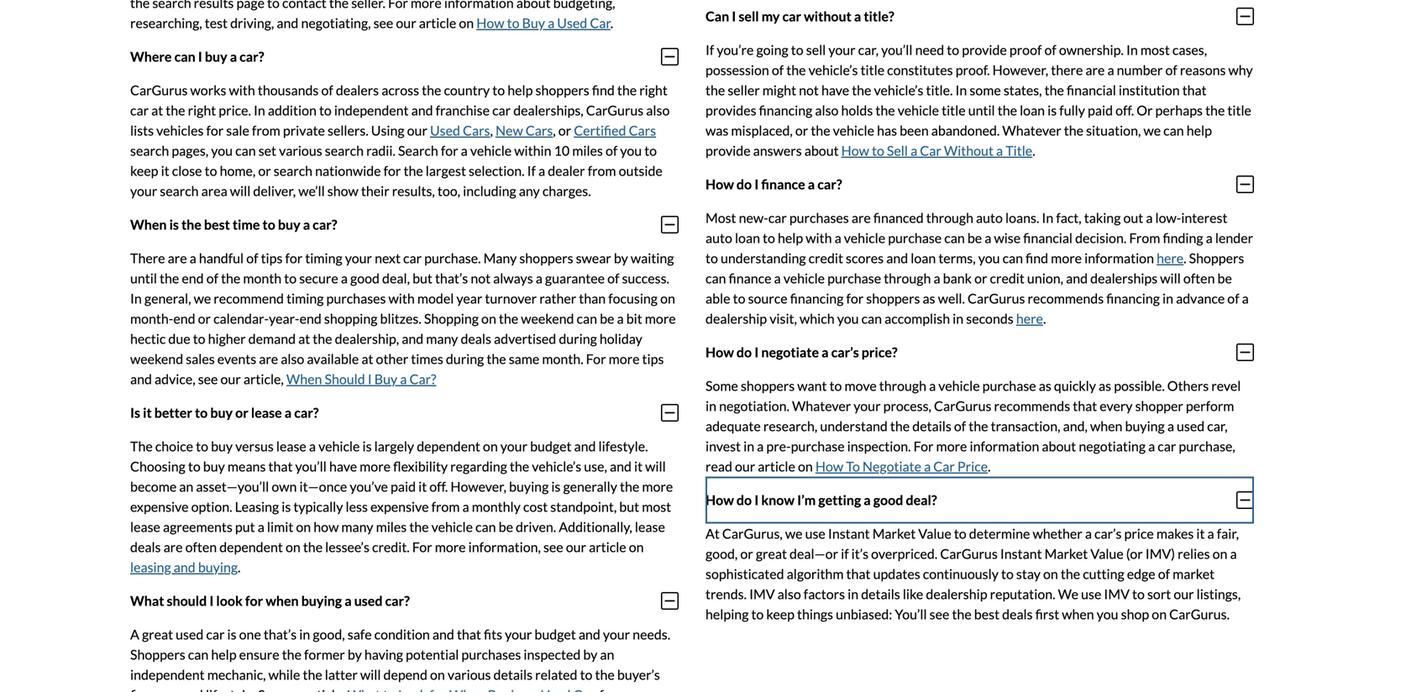 Task type: locate. For each thing, give the bounding box(es) containing it.
the left same
[[487, 351, 506, 367]]

have inside if you're going to sell your car, you'll need to provide proof of ownership. in most cases, possession of the vehicle's title constitutes proof. however, there are a number of reasons why the seller might not have the vehicle's title. in some states, the financial institution that provides financing also holds the vehicle title until the loan is fully paid off. or perhaps the title was misplaced, or the vehicle has been abandoned. whatever the situation, we can help provide answers about
[[822, 82, 850, 98]]

is
[[130, 405, 140, 421]]

find up certified
[[592, 82, 615, 98]]

minus square image left adequate
[[661, 403, 679, 423]]

1 horizontal spatial miles
[[573, 142, 603, 159]]

1 expensive from the left
[[130, 499, 189, 515]]

miles up "credit." on the bottom left of the page
[[376, 519, 407, 535]]

1 vertical spatial see
[[544, 539, 564, 555]]

but up additionally, at bottom left
[[620, 499, 640, 515]]

how for how do i know i'm getting a good deal?
[[706, 492, 734, 509]]

car down how do i finance a car?
[[769, 210, 787, 226]]

waiting
[[631, 250, 674, 266]]

keep down the lists
[[130, 162, 158, 179]]

2 horizontal spatial cars
[[629, 122, 656, 139]]

best
[[204, 216, 230, 233], [975, 606, 1000, 623]]

deals for are
[[130, 539, 161, 555]]

and right finances
[[181, 687, 203, 693]]

vehicle's left the use,
[[532, 458, 582, 475]]

0 vertical spatial right
[[640, 82, 668, 98]]

help down perhaps
[[1187, 122, 1213, 139]]

car
[[590, 15, 611, 31], [921, 142, 942, 159], [934, 458, 955, 475]]

title up "abandoned."
[[942, 102, 966, 118]]

1 vertical spatial find
[[1026, 250, 1049, 266]]

good inside dropdown button
[[874, 492, 904, 509]]

sales
[[186, 351, 215, 367]]

interest
[[1182, 210, 1228, 226]]

on up the i'm
[[798, 458, 813, 475]]

2 cars from the left
[[526, 122, 553, 139]]

1 , from the left
[[490, 122, 493, 139]]

2 vertical spatial for
[[412, 539, 433, 555]]

car up "new"
[[493, 102, 511, 118]]

or up versus
[[235, 405, 249, 421]]

0 horizontal spatial keep
[[130, 162, 158, 179]]

article,
[[244, 371, 284, 387], [305, 687, 345, 693]]

see down driven.
[[544, 539, 564, 555]]

1 vertical spatial car
[[921, 142, 942, 159]]

here for here .
[[1017, 310, 1044, 327]]

off. left "or"
[[1116, 102, 1135, 118]]

on down the "sort"
[[1153, 606, 1167, 623]]

any
[[519, 183, 540, 199]]

1 horizontal spatial however,
[[993, 62, 1049, 78]]

can up price? at the right of the page
[[862, 310, 883, 327]]

with inside most new-car purchases are financed through auto loans. in fact, taking out a low-interest auto loan to help with a vehicle purchase can be a wise financial decision. from finding a lender to understanding credit scores and loan terms, you can find more information
[[806, 230, 832, 246]]

1 horizontal spatial shoppers
[[1190, 250, 1245, 266]]

minus square image for cargurus works with thousands of dealers across the country to help shoppers find the right car at the right price. in addition to independent and franchise car dealerships, cargurus also lists vehicles for sale from private sellers. using our
[[661, 46, 679, 67]]

vehicle inside some shoppers want to move through a vehicle purchase as quickly as possible. others revel in negotiation. whatever your process, cargurus recommends that every shopper perform adequate research, understand the details of the transaction, and, when buying a used car, invest in a pre-purchase inspection. for more information about negotiating a car purchase, read our article on
[[939, 378, 980, 394]]

cargurus inside . shoppers can finance a vehicle purchase through a bank or credit union, and dealerships will often be able to source financing for shoppers as well. cargurus recommends financing in advance of a dealership visit, which you can accomplish in seconds
[[968, 290, 1026, 307]]

seller
[[728, 82, 760, 98]]

can inside there are a handful of tips for timing your next car purchase. many shoppers swear by waiting until the end of the month to secure a good deal, but that's not always a guarantee of success. in general, we recommend timing purchases with model year turnover rather than focusing on month-end or calendar-year-end shopping blitzes. shopping on the weekend can be a bit more hectic due to higher demand at the dealership, and many deals advertised during holiday weekend sales events are also available at other times during the same month. for more tips and advice, see our article,
[[577, 310, 598, 327]]

an
[[179, 478, 194, 495], [600, 647, 615, 663]]

2 do from the top
[[737, 344, 752, 361]]

others
[[1168, 378, 1210, 394]]

1 horizontal spatial during
[[559, 331, 597, 347]]

1 horizontal spatial use
[[1082, 586, 1102, 602]]

finding
[[1164, 230, 1204, 246]]

1 horizontal spatial dependent
[[417, 438, 481, 455]]

cars down franchise
[[463, 122, 490, 139]]

0 horizontal spatial shoppers
[[130, 647, 186, 663]]

of left dealers
[[321, 82, 333, 98]]

your inside some shoppers want to move through a vehicle purchase as quickly as possible. others revel in negotiation. whatever your process, cargurus recommends that every shopper perform adequate research, understand the details of the transaction, and, when buying a used car, invest in a pre-purchase inspection. for more information about negotiating a car purchase, read our article on
[[854, 398, 881, 414]]

we up deal—or
[[786, 526, 803, 542]]

vehicle inside most new-car purchases are financed through auto loans. in fact, taking out a low-interest auto loan to help with a vehicle purchase can be a wise financial decision. from finding a lender to understanding credit scores and loan terms, you can find more information
[[844, 230, 886, 246]]

choosing
[[130, 458, 186, 475]]

article down the pre-
[[758, 458, 796, 475]]

purchases
[[790, 210, 849, 226], [327, 290, 386, 307], [462, 647, 521, 663]]

buy
[[205, 48, 227, 65], [278, 216, 301, 233], [210, 405, 233, 421], [211, 438, 233, 455], [203, 458, 225, 475]]

1 vertical spatial at
[[298, 331, 310, 347]]

lessee's
[[325, 539, 370, 555]]

0 horizontal spatial article
[[589, 539, 627, 555]]

1 horizontal spatial lifestyle.
[[599, 438, 648, 455]]

1 horizontal spatial paid
[[1088, 102, 1114, 118]]

next
[[375, 250, 401, 266]]

tips up month
[[261, 250, 283, 266]]

or up answers
[[796, 122, 809, 139]]

good inside there are a handful of tips for timing your next car purchase. many shoppers swear by waiting until the end of the month to secure a good deal, but that's not always a guarantee of success. in general, we recommend timing purchases with model year turnover rather than focusing on month-end or calendar-year-end shopping blitzes. shopping on the weekend can be a bit more hectic due to higher demand at the dealership, and many deals advertised during holiday weekend sales events are also available at other times during the same month. for more tips and advice, see our article,
[[351, 270, 380, 286]]

, left "new"
[[490, 122, 493, 139]]

potential
[[406, 647, 459, 663]]

car for how do i negotiate a car's price?
[[934, 458, 955, 475]]

our inside the choice to buy versus lease a vehicle is largely dependent on your budget and lifestyle. choosing to buy means that you'll have more flexibility regarding the vehicle's use, and it will become an asset—you'll own it—once you've paid it off. however, buying is generally the more expensive option. leasing is typically less expensive from a monthly cost standpoint, but most lease agreements put a limit on how many miles the vehicle can be driven. additionally, lease deals are often dependent on the lessee's credit. for more information, see our article on leasing and buying .
[[566, 539, 587, 555]]

every
[[1100, 398, 1133, 414]]

car,
[[859, 41, 879, 58], [1208, 418, 1228, 434]]

choice
[[155, 438, 193, 455]]

research,
[[764, 418, 818, 434]]

1 vertical spatial purchases
[[327, 290, 386, 307]]

for inside cargurus works with thousands of dealers across the country to help shoppers find the right car at the right price. in addition to independent and franchise car dealerships, cargurus also lists vehicles for sale from private sellers. using our
[[206, 122, 224, 139]]

how for how to sell a car without a title .
[[842, 142, 870, 159]]

and down across
[[411, 102, 433, 118]]

1 vertical spatial good
[[874, 492, 904, 509]]

can down perhaps
[[1164, 122, 1185, 139]]

deals inside the choice to buy versus lease a vehicle is largely dependent on your budget and lifestyle. choosing to buy means that you'll have more flexibility regarding the vehicle's use, and it will become an asset—you'll own it—once you've paid it off. however, buying is generally the more expensive option. leasing is typically less expensive from a monthly cost standpoint, but most lease agreements put a limit on how many miles the vehicle can be driven. additionally, lease deals are often dependent on the lessee's credit. for more information, see our article on leasing and buying .
[[130, 539, 161, 555]]

your left needs.
[[603, 626, 630, 643]]

1 horizontal spatial various
[[448, 667, 491, 683]]

purchase up transaction,
[[983, 378, 1037, 394]]

be inside the choice to buy versus lease a vehicle is largely dependent on your budget and lifestyle. choosing to buy means that you'll have more flexibility regarding the vehicle's use, and it will become an asset—you'll own it—once you've paid it off. however, buying is generally the more expensive option. leasing is typically less expensive from a monthly cost standpoint, but most lease agreements put a limit on how many miles the vehicle can be driven. additionally, lease deals are often dependent on the lessee's credit. for more information, see our article on leasing and buying .
[[499, 519, 513, 535]]

advertised
[[494, 331, 557, 347]]

0 horizontal spatial used
[[430, 122, 461, 139]]

an right inspected on the left bottom
[[600, 647, 615, 663]]

can inside if you're going to sell your car, you'll need to provide proof of ownership. in most cases, possession of the vehicle's title constitutes proof. however, there are a number of reasons why the seller might not have the vehicle's title. in some states, the financial institution that provides financing also holds the vehicle title until the loan is fully paid off. or perhaps the title was misplaced, or the vehicle has been abandoned. whatever the situation, we can help provide answers about
[[1164, 122, 1185, 139]]

1 horizontal spatial have
[[822, 82, 850, 98]]

financing down might
[[759, 102, 813, 118]]

0 vertical spatial paid
[[1088, 102, 1114, 118]]

purchases inside most new-car purchases are financed through auto loans. in fact, taking out a low-interest auto loan to help with a vehicle purchase can be a wise financial decision. from finding a lender to understanding credit scores and loan terms, you can find more information
[[790, 210, 849, 226]]

to inside "is it better to buy or lease a car?" "dropdown button"
[[195, 405, 208, 421]]

2 vertical spatial details
[[494, 667, 533, 683]]

3 do from the top
[[737, 492, 752, 509]]

buy inside "dropdown button"
[[210, 405, 233, 421]]

0 vertical spatial keep
[[130, 162, 158, 179]]

if inside if you're going to sell your car, you'll need to provide proof of ownership. in most cases, possession of the vehicle's title constitutes proof. however, there are a number of reasons why the seller might not have the vehicle's title. in some states, the financial institution that provides financing also holds the vehicle title until the loan is fully paid off. or perhaps the title was misplaced, or the vehicle has been abandoned. whatever the situation, we can help provide answers about
[[706, 41, 715, 58]]

2 horizontal spatial at
[[362, 351, 374, 367]]

minus square image inside can i sell my car without a title? dropdown button
[[1237, 6, 1255, 26]]

how inside dropdown button
[[706, 492, 734, 509]]

handful
[[199, 250, 244, 266]]

whatever up title
[[1003, 122, 1062, 139]]

there
[[1052, 62, 1084, 78]]

1 horizontal spatial information
[[1085, 250, 1155, 266]]

advance
[[1177, 290, 1226, 307]]

0 horizontal spatial until
[[130, 270, 157, 286]]

0 vertical spatial information
[[1085, 250, 1155, 266]]

there
[[130, 250, 165, 266]]

do for finance
[[737, 176, 752, 193]]

0 horizontal spatial great
[[142, 626, 173, 643]]

have up it—once
[[329, 458, 357, 475]]

when inside dropdown button
[[266, 593, 299, 609]]

often down agreements
[[185, 539, 217, 555]]

while
[[269, 667, 300, 683]]

2 , from the left
[[553, 122, 556, 139]]

can down the sale on the left
[[235, 142, 256, 159]]

we'll
[[299, 183, 325, 199]]

are left financed on the top of page
[[852, 210, 871, 226]]

purchase down scores
[[828, 270, 882, 286]]

about inside some shoppers want to move through a vehicle purchase as quickly as possible. others revel in negotiation. whatever your process, cargurus recommends that every shopper perform adequate research, understand the details of the transaction, and, when buying a used car, invest in a pre-purchase inspection. for more information about negotiating a car purchase, read our article on
[[1043, 438, 1077, 455]]

answers
[[754, 142, 802, 159]]

for
[[206, 122, 224, 139], [441, 142, 459, 159], [384, 162, 401, 179], [285, 250, 303, 266], [847, 290, 864, 307], [245, 593, 263, 609]]

of inside used cars , new cars , or certified cars search pages, you can set various search radii. search for a vehicle within 10 miles of you to keep it close to home, or search nationwide for the largest selection. if a dealer from outside your search area will deliver, we'll show their results, too, including any charges.
[[606, 142, 618, 159]]

it inside at cargurus, we use instant market value to determine whether a car's price makes it a fair, good, or great deal—or if it's overpriced. cargurus instant market value (or imv) relies on a sophisticated algorithm that updates continuously to stay on the cutting edge of market trends. imv also factors in details like dealership reputation. we use imv to sort our listings, helping to keep things unbiased: you'll see the best deals first when you shop on cargurus.
[[1197, 526, 1206, 542]]

on down additionally, at bottom left
[[629, 539, 644, 555]]

to
[[846, 458, 860, 475]]

car inside some shoppers want to move through a vehicle purchase as quickly as possible. others revel in negotiation. whatever your process, cargurus recommends that every shopper perform adequate research, understand the details of the transaction, and, when buying a used car, invest in a pre-purchase inspection. for more information about negotiating a car purchase, read our article on
[[1158, 438, 1177, 455]]

1 horizontal spatial when
[[287, 371, 322, 387]]

0 vertical spatial financial
[[1067, 82, 1117, 98]]

here .
[[1017, 310, 1047, 327]]

shoppers
[[536, 82, 590, 98], [520, 250, 574, 266], [867, 290, 921, 307], [741, 378, 795, 394]]

minus square image
[[1237, 6, 1255, 26], [661, 46, 679, 67], [661, 215, 679, 235], [661, 403, 679, 423]]

when
[[130, 216, 167, 233], [287, 371, 322, 387]]

how to negotiate a car price .
[[816, 458, 991, 475]]

not right might
[[799, 82, 819, 98]]

our inside cargurus works with thousands of dealers across the country to help shoppers find the right car at the right price. in addition to independent and franchise car dealerships, cargurus also lists vehicles for sale from private sellers. using our
[[407, 122, 428, 139]]

often inside the choice to buy versus lease a vehicle is largely dependent on your budget and lifestyle. choosing to buy means that you'll have more flexibility regarding the vehicle's use, and it will become an asset—you'll own it—once you've paid it off. however, buying is generally the more expensive option. leasing is typically less expensive from a monthly cost standpoint, but most lease agreements put a limit on how many miles the vehicle can be driven. additionally, lease deals are often dependent on the lessee's credit. for more information, see our article on leasing and buying .
[[185, 539, 217, 555]]

paid inside the choice to buy versus lease a vehicle is largely dependent on your budget and lifestyle. choosing to buy means that you'll have more flexibility regarding the vehicle's use, and it will become an asset—you'll own it—once you've paid it off. however, buying is generally the more expensive option. leasing is typically less expensive from a monthly cost standpoint, but most lease agreements put a limit on how many miles the vehicle can be driven. additionally, lease deals are often dependent on the lessee's credit. for more information, see our article on leasing and buying .
[[391, 478, 416, 495]]

purchases inside a great used car is one that's in good, safe condition and that fits your budget and your needs. shoppers can help ensure the former by having potential purchases inspected by an independent mechanic, while the latter will depend on various details related to the buyer's finances and lifestyle. see our article,
[[462, 647, 521, 663]]

should
[[325, 371, 365, 387]]

by right swear
[[614, 250, 628, 266]]

without
[[804, 8, 852, 24]]

purchase down the "research," on the right of page
[[791, 438, 845, 455]]

0 horizontal spatial best
[[204, 216, 230, 233]]

help up dealerships,
[[508, 82, 533, 98]]

going
[[757, 41, 789, 58]]

how for how do i negotiate a car's price?
[[706, 344, 734, 361]]

1 horizontal spatial until
[[969, 102, 996, 118]]

minus square image
[[1237, 174, 1255, 194], [1237, 342, 1255, 363], [1237, 490, 1255, 510], [661, 591, 679, 611]]

. inside the choice to buy versus lease a vehicle is largely dependent on your budget and lifestyle. choosing to buy means that you'll have more flexibility regarding the vehicle's use, and it will become an asset—you'll own it—once you've paid it off. however, buying is generally the more expensive option. leasing is typically less expensive from a monthly cost standpoint, but most lease agreements put a limit on how many miles the vehicle can be driven. additionally, lease deals are often dependent on the lessee's credit. for more information, see our article on leasing and buying .
[[238, 559, 241, 576]]

the up might
[[787, 62, 806, 78]]

1 horizontal spatial you'll
[[882, 41, 913, 58]]

you've
[[350, 478, 388, 495]]

use
[[806, 526, 826, 542], [1082, 586, 1102, 602]]

you inside at cargurus, we use instant market value to determine whether a car's price makes it a fair, good, or great deal—or if it's overpriced. cargurus instant market value (or imv) relies on a sophisticated algorithm that updates continuously to stay on the cutting edge of market trends. imv also factors in details like dealership reputation. we use imv to sort our listings, helping to keep things unbiased: you'll see the best deals first when you shop on cargurus.
[[1097, 606, 1119, 623]]

through inside most new-car purchases are financed through auto loans. in fact, taking out a low-interest auto loan to help with a vehicle purchase can be a wise financial decision. from finding a lender to understanding credit scores and loan terms, you can find more information
[[927, 210, 974, 226]]

if down within
[[527, 162, 536, 179]]

1 horizontal spatial by
[[584, 647, 598, 663]]

latter
[[325, 667, 358, 683]]

1 horizontal spatial dealership
[[927, 586, 988, 602]]

have inside the choice to buy versus lease a vehicle is largely dependent on your budget and lifestyle. choosing to buy means that you'll have more flexibility regarding the vehicle's use, and it will become an asset—you'll own it—once you've paid it off. however, buying is generally the more expensive option. leasing is typically less expensive from a monthly cost standpoint, but most lease agreements put a limit on how many miles the vehicle can be driven. additionally, lease deals are often dependent on the lessee's credit. for more information, see our article on leasing and buying .
[[329, 458, 357, 475]]

2 vertical spatial from
[[432, 499, 460, 515]]

imv
[[750, 586, 775, 602], [1105, 586, 1130, 602]]

minus square image inside what should i look for when buying a used car? dropdown button
[[661, 591, 679, 611]]

are inside if you're going to sell your car, you'll need to provide proof of ownership. in most cases, possession of the vehicle's title constitutes proof. however, there are a number of reasons why the seller might not have the vehicle's title. in some states, the financial institution that provides financing also holds the vehicle title until the loan is fully paid off. or perhaps the title was misplaced, or the vehicle has been abandoned. whatever the situation, we can help provide answers about
[[1086, 62, 1106, 78]]

will inside the choice to buy versus lease a vehicle is largely dependent on your budget and lifestyle. choosing to buy means that you'll have more flexibility regarding the vehicle's use, and it will become an asset—you'll own it—once you've paid it off. however, buying is generally the more expensive option. leasing is typically less expensive from a monthly cost standpoint, but most lease agreements put a limit on how many miles the vehicle can be driven. additionally, lease deals are often dependent on the lessee's credit. for more information, see our article on leasing and buying .
[[646, 458, 666, 475]]

our inside some shoppers want to move through a vehicle purchase as quickly as possible. others revel in negotiation. whatever your process, cargurus recommends that every shopper perform adequate research, understand the details of the transaction, and, when buying a used car, invest in a pre-purchase inspection. for more information about negotiating a car purchase, read our article on
[[735, 458, 756, 475]]

0 horizontal spatial tips
[[261, 250, 283, 266]]

one
[[239, 626, 261, 643]]

shoppers up the accomplish
[[867, 290, 921, 307]]

the up available
[[313, 331, 332, 347]]

how do i know i'm getting a good deal?
[[706, 492, 938, 509]]

1 vertical spatial about
[[1043, 438, 1077, 455]]

your inside if you're going to sell your car, you'll need to provide proof of ownership. in most cases, possession of the vehicle's title constitutes proof. however, there are a number of reasons why the seller might not have the vehicle's title. in some states, the financial institution that provides financing also holds the vehicle title until the loan is fully paid off. or perhaps the title was misplaced, or the vehicle has been abandoned. whatever the situation, we can help provide answers about
[[829, 41, 856, 58]]

minus square image for there are a handful of tips for timing your next car purchase. many shoppers swear by waiting until the end of the month to secure a good deal, but that's not always a guarantee of success. in general, we recommend timing purchases with model year turnover rather than focusing on month-end or calendar-year-end shopping blitzes. shopping on the weekend can be a bit more hectic due to higher demand at the dealership, and many deals advertised during holiday weekend sales events are also available at other times during the same month. for more tips and advice, see our article,
[[661, 215, 679, 235]]

with up price.
[[229, 82, 255, 98]]

0 vertical spatial here
[[1157, 250, 1184, 266]]

the inside used cars , new cars , or certified cars search pages, you can set various search radii. search for a vehicle within 10 miles of you to keep it close to home, or search nationwide for the largest selection. if a dealer from outside your search area will deliver, we'll show their results, too, including any charges.
[[404, 162, 423, 179]]

0 vertical spatial at
[[151, 102, 163, 118]]

value
[[919, 526, 952, 542], [1091, 546, 1124, 562]]

0 vertical spatial value
[[919, 526, 952, 542]]

information up dealerships
[[1085, 250, 1155, 266]]

0 vertical spatial finance
[[762, 176, 806, 193]]

1 horizontal spatial from
[[432, 499, 460, 515]]

1 vertical spatial details
[[862, 586, 901, 602]]

help inside a great used car is one that's in good, safe condition and that fits your budget and your needs. shoppers can help ensure the former by having potential purchases inspected by an independent mechanic, while the latter will depend on various details related to the buyer's finances and lifestyle. see our article,
[[211, 647, 237, 663]]

0 vertical spatial until
[[969, 102, 996, 118]]

right up certified cars link
[[640, 82, 668, 98]]

off. down flexibility
[[430, 478, 448, 495]]

great right a
[[142, 626, 173, 643]]

0 vertical spatial whatever
[[1003, 122, 1062, 139]]

here for here
[[1157, 250, 1184, 266]]

1 vertical spatial information
[[970, 438, 1040, 455]]

purchases down how do i finance a car?
[[790, 210, 849, 226]]

month
[[243, 270, 282, 286]]

vehicle down how do i negotiate a car's price? dropdown button
[[939, 378, 980, 394]]

0 horizontal spatial at
[[151, 102, 163, 118]]

sophisticated
[[706, 566, 785, 582]]

1 do from the top
[[737, 176, 752, 193]]

1 vertical spatial when
[[287, 371, 322, 387]]

in inside there are a handful of tips for timing your next car purchase. many shoppers swear by waiting until the end of the month to secure a good deal, but that's not always a guarantee of success. in general, we recommend timing purchases with model year turnover rather than focusing on month-end or calendar-year-end shopping blitzes. shopping on the weekend can be a bit more hectic due to higher demand at the dealership, and many deals advertised during holiday weekend sales events are also available at other times during the same month. for more tips and advice, see our article,
[[130, 290, 142, 307]]

when up negotiating
[[1091, 418, 1123, 434]]

my
[[762, 8, 780, 24]]

2 horizontal spatial details
[[913, 418, 952, 434]]

0 horizontal spatial if
[[527, 162, 536, 179]]

can i sell my car without a title?
[[706, 8, 895, 24]]

shoppers
[[1190, 250, 1245, 266], [130, 647, 186, 663]]

finance for i
[[762, 176, 806, 193]]

visit,
[[770, 310, 798, 327]]

having
[[365, 647, 403, 663]]

car left one
[[206, 626, 225, 643]]

1 vertical spatial car,
[[1208, 418, 1228, 434]]

shoppers inside cargurus works with thousands of dealers across the country to help shoppers find the right car at the right price. in addition to independent and franchise car dealerships, cargurus also lists vehicles for sale from private sellers. using our
[[536, 82, 590, 98]]

for left the sale on the left
[[206, 122, 224, 139]]

home,
[[220, 162, 256, 179]]

sell
[[887, 142, 909, 159]]

10
[[554, 142, 570, 159]]

that inside at cargurus, we use instant market value to determine whether a car's price makes it a fair, good, or great deal—or if it's overpriced. cargurus instant market value (or imv) relies on a sophisticated algorithm that updates continuously to stay on the cutting edge of market trends. imv also factors in details like dealership reputation. we use imv to sort our listings, helping to keep things unbiased: you'll see the best deals first when you shop on cargurus.
[[847, 566, 871, 582]]

details inside some shoppers want to move through a vehicle purchase as quickly as possible. others revel in negotiation. whatever your process, cargurus recommends that every shopper perform adequate research, understand the details of the transaction, and, when buying a used car, invest in a pre-purchase inspection. for more information about negotiating a car purchase, read our article on
[[913, 418, 952, 434]]

purchases up shopping
[[327, 290, 386, 307]]

nationwide
[[315, 162, 381, 179]]

1 vertical spatial dealership
[[927, 586, 988, 602]]

when for when is the best time to buy a car?
[[130, 216, 167, 233]]

i inside dropdown button
[[755, 492, 759, 509]]

in left the advance
[[1163, 290, 1174, 307]]

best left time
[[204, 216, 230, 233]]

0 vertical spatial auto
[[977, 210, 1003, 226]]

0 horizontal spatial whatever
[[792, 398, 852, 414]]

0 vertical spatial car's
[[832, 344, 860, 361]]

if inside used cars , new cars , or certified cars search pages, you can set various search radii. search for a vehicle within 10 miles of you to keep it close to home, or search nationwide for the largest selection. if a dealer from outside your search area will deliver, we'll show their results, too, including any charges.
[[527, 162, 536, 179]]

0 vertical spatial shoppers
[[1190, 250, 1245, 266]]

ensure
[[239, 647, 280, 663]]

through up the accomplish
[[884, 270, 932, 286]]

factors
[[804, 586, 846, 602]]

it up relies
[[1197, 526, 1206, 542]]

used
[[557, 15, 588, 31], [430, 122, 461, 139]]

i for a great used car is one that's in good, safe condition and that fits your budget and your needs. shoppers can help ensure the former by having potential purchases inspected by an independent mechanic, while the latter will depend on various details related to the buyer's finances and lifestyle. see our article,
[[210, 593, 214, 609]]

0 horizontal spatial use
[[806, 526, 826, 542]]

for inside there are a handful of tips for timing your next car purchase. many shoppers swear by waiting until the end of the month to secure a good deal, but that's not always a guarantee of success. in general, we recommend timing purchases with model year turnover rather than focusing on month-end or calendar-year-end shopping blitzes. shopping on the weekend can be a bit more hectic due to higher demand at the dealership, and many deals advertised during holiday weekend sales events are also available at other times during the same month. for more tips and advice, see our article,
[[586, 351, 606, 367]]

budget
[[530, 438, 572, 455], [535, 626, 576, 643]]

with up blitzes. at the top
[[389, 290, 415, 307]]

price
[[958, 458, 988, 475]]

revel
[[1212, 378, 1242, 394]]

guarantee
[[545, 270, 605, 286]]

credit left union,
[[990, 270, 1025, 286]]

during
[[559, 331, 597, 347], [446, 351, 484, 367]]

to inside . shoppers can finance a vehicle purchase through a bank or credit union, and dealerships will often be able to source financing for shoppers as well. cargurus recommends financing in advance of a dealership visit, which you can accomplish in seconds
[[733, 290, 746, 307]]

in down some
[[706, 398, 717, 414]]

0 vertical spatial vehicle's
[[809, 62, 859, 78]]

1 horizontal spatial we
[[786, 526, 803, 542]]

buying inside some shoppers want to move through a vehicle purchase as quickly as possible. others revel in negotiation. whatever your process, cargurus recommends that every shopper perform adequate research, understand the details of the transaction, and, when buying a used car, invest in a pre-purchase inspection. for more information about negotiating a car purchase, read our article on
[[1126, 418, 1165, 434]]

and
[[411, 102, 433, 118], [887, 250, 909, 266], [1067, 270, 1088, 286], [402, 331, 424, 347], [130, 371, 152, 387], [574, 438, 596, 455], [610, 458, 632, 475], [174, 559, 196, 576], [433, 626, 455, 643], [579, 626, 601, 643], [181, 687, 203, 693]]

or
[[559, 122, 572, 139], [796, 122, 809, 139], [258, 162, 271, 179], [975, 270, 988, 286], [198, 310, 211, 327], [235, 405, 249, 421], [741, 546, 754, 562]]

situation,
[[1087, 122, 1142, 139]]

details inside at cargurus, we use instant market value to determine whether a car's price makes it a fair, good, or great deal—or if it's overpriced. cargurus instant market value (or imv) relies on a sophisticated algorithm that updates continuously to stay on the cutting edge of market trends. imv also factors in details like dealership reputation. we use imv to sort our listings, helping to keep things unbiased: you'll see the best deals first when you shop on cargurus.
[[862, 586, 901, 602]]

for right "credit." on the bottom left of the page
[[412, 539, 433, 555]]

minus square image up lender
[[1237, 174, 1255, 194]]

shoppers inside . shoppers can finance a vehicle purchase through a bank or credit union, and dealerships will often be able to source financing for shoppers as well. cargurus recommends financing in advance of a dealership visit, which you can accomplish in seconds
[[1190, 250, 1245, 266]]

on inside a great used car is one that's in good, safe condition and that fits your budget and your needs. shoppers can help ensure the former by having potential purchases inspected by an independent mechanic, while the latter will depend on various details related to the buyer's finances and lifestyle. see our article,
[[430, 667, 445, 683]]

0 horizontal spatial independent
[[130, 667, 205, 683]]

minus square image for most new-car purchases are financed through auto loans. in fact, taking out a low-interest auto loan to help with a vehicle purchase can be a wise financial decision. from finding a lender to understanding credit scores and loan terms, you can find more information
[[1237, 174, 1255, 194]]

1 vertical spatial however,
[[451, 478, 507, 495]]

car inside most new-car purchases are financed through auto loans. in fact, taking out a low-interest auto loan to help with a vehicle purchase can be a wise financial decision. from finding a lender to understanding credit scores and loan terms, you can find more information
[[769, 210, 787, 226]]

deals for advertised
[[461, 331, 492, 347]]

a inside what should i look for when buying a used car? dropdown button
[[345, 593, 352, 609]]

1 horizontal spatial article,
[[305, 687, 345, 693]]

makes
[[1157, 526, 1195, 542]]

title up holds
[[861, 62, 885, 78]]

0 vertical spatial most
[[1141, 41, 1171, 58]]

do for know
[[737, 492, 752, 509]]

buy inside dropdown button
[[205, 48, 227, 65]]

various inside a great used car is one that's in good, safe condition and that fits your budget and your needs. shoppers can help ensure the former by having potential purchases inspected by an independent mechanic, while the latter will depend on various details related to the buyer's finances and lifestyle. see our article,
[[448, 667, 491, 683]]

expensive down become
[[130, 499, 189, 515]]

good,
[[706, 546, 738, 562], [313, 626, 345, 643]]

used up purchase,
[[1177, 418, 1205, 434]]

wise
[[995, 230, 1021, 246]]

that's inside there are a handful of tips for timing your next car purchase. many shoppers swear by waiting until the end of the month to secure a good deal, but that's not always a guarantee of success. in general, we recommend timing purchases with model year turnover rather than focusing on month-end or calendar-year-end shopping blitzes. shopping on the weekend can be a bit more hectic due to higher demand at the dealership, and many deals advertised during holiday weekend sales events are also available at other times during the same month. for more tips and advice, see our article,
[[435, 270, 468, 286]]

purchase inside most new-car purchases are financed through auto loans. in fact, taking out a low-interest auto loan to help with a vehicle purchase can be a wise financial decision. from finding a lender to understanding credit scores and loan terms, you can find more information
[[889, 230, 942, 246]]

or inside there are a handful of tips for timing your next car purchase. many shoppers swear by waiting until the end of the month to secure a good deal, but that's not always a guarantee of success. in general, we recommend timing purchases with model year turnover rather than focusing on month-end or calendar-year-end shopping blitzes. shopping on the weekend can be a bit more hectic due to higher demand at the dealership, and many deals advertised during holiday weekend sales events are also available at other times during the same month. for more tips and advice, see our article,
[[198, 310, 211, 327]]

0 vertical spatial however,
[[993, 62, 1049, 78]]

0 horizontal spatial paid
[[391, 478, 416, 495]]

find inside cargurus works with thousands of dealers across the country to help shoppers find the right car at the right price. in addition to independent and franchise car dealerships, cargurus also lists vehicles for sale from private sellers. using our
[[592, 82, 615, 98]]

limit
[[267, 519, 294, 535]]

their
[[361, 183, 390, 199]]

that down reasons
[[1183, 82, 1207, 98]]

our down additionally, at bottom left
[[566, 539, 587, 555]]

financial inside most new-car purchases are financed through auto loans. in fact, taking out a low-interest auto loan to help with a vehicle purchase can be a wise financial decision. from finding a lender to understanding credit scores and loan terms, you can find more information
[[1024, 230, 1073, 246]]

however, inside the choice to buy versus lease a vehicle is largely dependent on your budget and lifestyle. choosing to buy means that you'll have more flexibility regarding the vehicle's use, and it will become an asset—you'll own it—once you've paid it off. however, buying is generally the more expensive option. leasing is typically less expensive from a monthly cost standpoint, but most lease agreements put a limit on how many miles the vehicle can be driven. additionally, lease deals are often dependent on the lessee's credit. for more information, see our article on leasing and buying .
[[451, 478, 507, 495]]

1 horizontal spatial right
[[640, 82, 668, 98]]

used down should
[[176, 626, 204, 643]]

when up there
[[130, 216, 167, 233]]

1 horizontal spatial purchases
[[462, 647, 521, 663]]

paid inside if you're going to sell your car, you'll need to provide proof of ownership. in most cases, possession of the vehicle's title constitutes proof. however, there are a number of reasons why the seller might not have the vehicle's title. in some states, the financial institution that provides financing also holds the vehicle title until the loan is fully paid off. or perhaps the title was misplaced, or the vehicle has been abandoned. whatever the situation, we can help provide answers about
[[1088, 102, 1114, 118]]

1 horizontal spatial expensive
[[371, 499, 429, 515]]

2 vertical spatial purchases
[[462, 647, 521, 663]]

minus square image for some shoppers want to move through a vehicle purchase as quickly as possible. others revel in negotiation. whatever your process, cargurus recommends that every shopper perform adequate research, understand the details of the transaction, and, when buying a used car, invest in a pre-purchase inspection. for more information about negotiating a car purchase, read our article on
[[1237, 342, 1255, 363]]

1 vertical spatial but
[[620, 499, 640, 515]]

minus square image inside where can i buy a car? dropdown button
[[661, 46, 679, 67]]

turnover
[[485, 290, 537, 307]]

what
[[130, 593, 164, 609]]

is inside if you're going to sell your car, you'll need to provide proof of ownership. in most cases, possession of the vehicle's title constitutes proof. however, there are a number of reasons why the seller might not have the vehicle's title. in some states, the financial institution that provides financing also holds the vehicle title until the loan is fully paid off. or perhaps the title was misplaced, or the vehicle has been abandoned. whatever the situation, we can help provide answers about
[[1048, 102, 1057, 118]]

outside
[[619, 162, 663, 179]]

you inside . shoppers can finance a vehicle purchase through a bank or credit union, and dealerships will often be able to source financing for shoppers as well. cargurus recommends financing in advance of a dealership visit, which you can accomplish in seconds
[[838, 310, 859, 327]]

driven.
[[516, 519, 557, 535]]

1 vertical spatial here
[[1017, 310, 1044, 327]]

1 vertical spatial until
[[130, 270, 157, 286]]

2 vertical spatial car
[[934, 458, 955, 475]]

2 vertical spatial vehicle's
[[532, 458, 582, 475]]

how for how to buy a used car .
[[477, 15, 505, 31]]

, down dealerships,
[[553, 122, 556, 139]]

article down additionally, at bottom left
[[589, 539, 627, 555]]

will right the use,
[[646, 458, 666, 475]]

constitutes
[[888, 62, 954, 78]]

0 horizontal spatial for
[[412, 539, 433, 555]]

you'll inside if you're going to sell your car, you'll need to provide proof of ownership. in most cases, possession of the vehicle's title constitutes proof. however, there are a number of reasons why the seller might not have the vehicle's title. in some states, the financial institution that provides financing also holds the vehicle title until the loan is fully paid off. or perhaps the title was misplaced, or the vehicle has been abandoned. whatever the situation, we can help provide answers about
[[882, 41, 913, 58]]

when is the best time to buy a car?
[[130, 216, 337, 233]]

swear
[[576, 250, 612, 266]]

of down certified cars link
[[606, 142, 618, 159]]

0 vertical spatial best
[[204, 216, 230, 233]]

in up unbiased:
[[848, 586, 859, 602]]

see
[[198, 371, 218, 387], [544, 539, 564, 555], [930, 606, 950, 623]]

more down holiday
[[609, 351, 640, 367]]

for inside the choice to buy versus lease a vehicle is largely dependent on your budget and lifestyle. choosing to buy means that you'll have more flexibility regarding the vehicle's use, and it will become an asset—you'll own it—once you've paid it off. however, buying is generally the more expensive option. leasing is typically less expensive from a monthly cost standpoint, but most lease agreements put a limit on how many miles the vehicle can be driven. additionally, lease deals are often dependent on the lessee's credit. for more information, see our article on leasing and buying .
[[412, 539, 433, 555]]

is it better to buy or lease a car? button
[[130, 389, 679, 436]]

credit
[[809, 250, 844, 266], [990, 270, 1025, 286]]

good, up former
[[313, 626, 345, 643]]

1 horizontal spatial here
[[1157, 250, 1184, 266]]

do inside dropdown button
[[737, 492, 752, 509]]

0 horizontal spatial have
[[329, 458, 357, 475]]

0 vertical spatial see
[[198, 371, 218, 387]]

information inside some shoppers want to move through a vehicle purchase as quickly as possible. others revel in negotiation. whatever your process, cargurus recommends that every shopper perform adequate research, understand the details of the transaction, and, when buying a used car, invest in a pre-purchase inspection. for more information about negotiating a car purchase, read our article on
[[970, 438, 1040, 455]]

and inside . shoppers can finance a vehicle purchase through a bank or credit union, and dealerships will often be able to source financing for shoppers as well. cargurus recommends financing in advance of a dealership visit, which you can accomplish in seconds
[[1067, 270, 1088, 286]]

you down wise
[[979, 250, 1001, 266]]

2 horizontal spatial we
[[1144, 122, 1162, 139]]

during right times
[[446, 351, 484, 367]]

car inside there are a handful of tips for timing your next car purchase. many shoppers swear by waiting until the end of the month to secure a good deal, but that's not always a guarantee of success. in general, we recommend timing purchases with model year turnover rather than focusing on month-end or calendar-year-end shopping blitzes. shopping on the weekend can be a bit more hectic due to higher demand at the dealership, and many deals advertised during holiday weekend sales events are also available at other times during the same month. for more tips and advice, see our article,
[[403, 250, 422, 266]]

when for when should i buy a car?
[[287, 371, 322, 387]]

by right inspected on the left bottom
[[584, 647, 598, 663]]

various inside used cars , new cars , or certified cars search pages, you can set various search radii. search for a vehicle within 10 miles of you to keep it close to home, or search nationwide for the largest selection. if a dealer from outside your search area will deliver, we'll show their results, too, including any charges.
[[279, 142, 322, 159]]

0 horizontal spatial you'll
[[295, 458, 327, 475]]

1 vertical spatial with
[[806, 230, 832, 246]]

3 cars from the left
[[629, 122, 656, 139]]

1 vertical spatial buy
[[375, 371, 398, 387]]

0 vertical spatial but
[[413, 270, 433, 286]]

0 horizontal spatial information
[[970, 438, 1040, 455]]

how up country
[[477, 15, 505, 31]]

will inside used cars , new cars , or certified cars search pages, you can set various search radii. search for a vehicle within 10 miles of you to keep it close to home, or search nationwide for the largest selection. if a dealer from outside your search area will deliver, we'll show their results, too, including any charges.
[[230, 183, 251, 199]]

car, inside some shoppers want to move through a vehicle purchase as quickly as possible. others revel in negotiation. whatever your process, cargurus recommends that every shopper perform adequate research, understand the details of the transaction, and, when buying a used car, invest in a pre-purchase inspection. for more information about negotiating a car purchase, read our article on
[[1208, 418, 1228, 434]]

your left next
[[345, 250, 372, 266]]

0 vertical spatial article
[[758, 458, 796, 475]]

keep
[[130, 162, 158, 179], [767, 606, 795, 623]]

0 vertical spatial purchases
[[790, 210, 849, 226]]

financed
[[874, 210, 924, 226]]

a inside how do i know i'm getting a good deal? dropdown button
[[864, 492, 871, 509]]

will inside a great used car is one that's in good, safe condition and that fits your budget and your needs. shoppers can help ensure the former by having potential purchases inspected by an independent mechanic, while the latter will depend on various details related to the buyer's finances and lifestyle. see our article,
[[360, 667, 381, 683]]

minus square image up needs.
[[661, 591, 679, 611]]

imv down sophisticated
[[750, 586, 775, 602]]

best down reputation.
[[975, 606, 1000, 623]]

good
[[351, 270, 380, 286], [874, 492, 904, 509]]

1 vertical spatial keep
[[767, 606, 795, 623]]

is inside dropdown button
[[169, 216, 179, 233]]

to inside a great used car is one that's in good, safe condition and that fits your budget and your needs. shoppers can help ensure the former by having potential purchases inspected by an independent mechanic, while the latter will depend on various details related to the buyer's finances and lifestyle. see our article,
[[580, 667, 593, 683]]

from inside used cars , new cars , or certified cars search pages, you can set various search radii. search for a vehicle within 10 miles of you to keep it close to home, or search nationwide for the largest selection. if a dealer from outside your search area will deliver, we'll show their results, too, including any charges.
[[588, 162, 617, 179]]

you'll
[[882, 41, 913, 58], [295, 458, 327, 475]]

2 vertical spatial do
[[737, 492, 752, 509]]

0 horizontal spatial details
[[494, 667, 533, 683]]

0 horizontal spatial cars
[[463, 122, 490, 139]]

0 horizontal spatial we
[[194, 290, 211, 307]]

1 vertical spatial through
[[884, 270, 932, 286]]

through up terms,
[[927, 210, 974, 226]]



Task type: vqa. For each thing, say whether or not it's contained in the screenshot.
"real"
no



Task type: describe. For each thing, give the bounding box(es) containing it.
year-
[[269, 310, 300, 327]]

buying up cost
[[509, 478, 549, 495]]

option.
[[191, 499, 232, 515]]

dealership inside at cargurus, we use instant market value to determine whether a car's price makes it a fair, good, or great deal—or if it's overpriced. cargurus instant market value (or imv) relies on a sophisticated algorithm that updates continuously to stay on the cutting edge of market trends. imv also factors in details like dealership reputation. we use imv to sort our listings, helping to keep things unbiased: you'll see the best deals first when you shop on cargurus.
[[927, 586, 988, 602]]

transaction,
[[991, 418, 1061, 434]]

your right fits
[[505, 626, 532, 643]]

the up the provides
[[706, 82, 726, 98]]

lease right additionally, at bottom left
[[635, 519, 666, 535]]

purchase.
[[425, 250, 481, 266]]

it down flexibility
[[419, 478, 427, 495]]

mechanic,
[[207, 667, 266, 683]]

1 vertical spatial instant
[[1001, 546, 1043, 562]]

title?
[[864, 8, 895, 24]]

trends.
[[706, 586, 747, 602]]

on down success.
[[661, 290, 676, 307]]

the down how
[[303, 539, 323, 555]]

0 vertical spatial timing
[[305, 250, 343, 266]]

the up certified cars link
[[618, 82, 637, 98]]

and up should
[[174, 559, 196, 576]]

in down adequate
[[744, 438, 755, 455]]

independent inside cargurus works with thousands of dealers across the country to help shoppers find the right car at the right price. in addition to independent and franchise car dealerships, cargurus also lists vehicles for sale from private sellers. using our
[[334, 102, 409, 118]]

0 horizontal spatial title
[[861, 62, 885, 78]]

thousands
[[258, 82, 319, 98]]

for down radii.
[[384, 162, 401, 179]]

0 vertical spatial car
[[590, 15, 611, 31]]

updates
[[874, 566, 921, 582]]

the right across
[[422, 82, 442, 98]]

of right proof
[[1045, 41, 1057, 58]]

shoppers inside there are a handful of tips for timing your next car purchase. many shoppers swear by waiting until the end of the month to secure a good deal, but that's not always a guarantee of success. in general, we recommend timing purchases with model year turnover rather than focusing on month-end or calendar-year-end shopping blitzes. shopping on the weekend can be a bit more hectic due to higher demand at the dealership, and many deals advertised during holiday weekend sales events are also available at other times during the same month. for more tips and advice, see our article,
[[520, 250, 574, 266]]

0 vertical spatial tips
[[261, 250, 283, 266]]

sellers.
[[328, 122, 369, 139]]

i for at cargurus, we use instant market value to determine whether a car's price makes it a fair, good, or great deal—or if it's overpriced. cargurus instant market value (or imv) relies on a sophisticated algorithm that updates continuously to stay on the cutting edge of market trends. imv also factors in details like dealership reputation. we use imv to sort our listings, helping to keep things unbiased: you'll see the best deals first when you shop on cargurus.
[[755, 492, 759, 509]]

want
[[798, 378, 827, 394]]

cargurus works with thousands of dealers across the country to help shoppers find the right car at the right price. in addition to independent and franchise car dealerships, cargurus also lists vehicles for sale from private sellers. using our
[[130, 82, 670, 139]]

the up "credit." on the bottom left of the page
[[410, 519, 429, 535]]

vehicle up it—once
[[319, 438, 360, 455]]

shoppers inside some shoppers want to move through a vehicle purchase as quickly as possible. others revel in negotiation. whatever your process, cargurus recommends that every shopper perform adequate research, understand the details of the transaction, and, when buying a used car, invest in a pre-purchase inspection. for more information about negotiating a car purchase, read our article on
[[741, 378, 795, 394]]

0 vertical spatial during
[[559, 331, 597, 347]]

can inside used cars , new cars , or certified cars search pages, you can set various search radii. search for a vehicle within 10 miles of you to keep it close to home, or search nationwide for the largest selection. if a dealer from outside your search area will deliver, we'll show their results, too, including any charges.
[[235, 142, 256, 159]]

do for negotiate
[[737, 344, 752, 361]]

2 imv from the left
[[1105, 586, 1130, 602]]

the down states, on the top of the page
[[998, 102, 1018, 118]]

minus square image inside "is it better to buy or lease a car?" "dropdown button"
[[661, 403, 679, 423]]

more right generally
[[642, 478, 673, 495]]

more right the bit
[[645, 310, 676, 327]]

through inside some shoppers want to move through a vehicle purchase as quickly as possible. others revel in negotiation. whatever your process, cargurus recommends that every shopper perform adequate research, understand the details of the transaction, and, when buying a used car, invest in a pre-purchase inspection. for more information about negotiating a car purchase, read our article on
[[880, 378, 927, 394]]

1 horizontal spatial used
[[557, 15, 588, 31]]

are inside most new-car purchases are financed through auto loans. in fact, taking out a low-interest auto loan to help with a vehicle purchase can be a wise financial decision. from finding a lender to understanding credit scores and loan terms, you can find more information
[[852, 210, 871, 226]]

0 horizontal spatial right
[[188, 102, 216, 118]]

can inside the choice to buy versus lease a vehicle is largely dependent on your budget and lifestyle. choosing to buy means that you'll have more flexibility regarding the vehicle's use, and it will become an asset—you'll own it—once you've paid it off. however, buying is generally the more expensive option. leasing is typically less expensive from a monthly cost standpoint, but most lease agreements put a limit on how many miles the vehicle can be driven. additionally, lease deals are often dependent on the lessee's credit. for more information, see our article on leasing and buying .
[[476, 519, 496, 535]]

car? inside "dropdown button"
[[294, 405, 319, 421]]

1 horizontal spatial weekend
[[521, 310, 574, 327]]

that inside a great used car is one that's in good, safe condition and that fits your budget and your needs. shoppers can help ensure the former by having potential purchases inspected by an independent mechanic, while the latter will depend on various details related to the buyer's finances and lifestyle. see our article,
[[457, 626, 482, 643]]

0 horizontal spatial auto
[[706, 230, 733, 246]]

i for some shoppers want to move through a vehicle purchase as quickly as possible. others revel in negotiation. whatever your process, cargurus recommends that every shopper perform adequate research, understand the details of the transaction, and, when buying a used car, invest in a pre-purchase inspection. for more information about negotiating a car purchase, read our article on
[[755, 344, 759, 361]]

cargurus inside some shoppers want to move through a vehicle purchase as quickly as possible. others revel in negotiation. whatever your process, cargurus recommends that every shopper perform adequate research, understand the details of the transaction, and, when buying a used car, invest in a pre-purchase inspection. for more information about negotiating a car purchase, read our article on
[[935, 398, 992, 414]]

and,
[[1064, 418, 1088, 434]]

on up "regarding"
[[483, 438, 498, 455]]

of inside some shoppers want to move through a vehicle purchase as quickly as possible. others revel in negotiation. whatever your process, cargurus recommends that every shopper perform adequate research, understand the details of the transaction, and, when buying a used car, invest in a pre-purchase inspection. for more information about negotiating a car purchase, read our article on
[[955, 418, 967, 434]]

provides
[[706, 102, 757, 118]]

search down the lists
[[130, 142, 169, 159]]

1 vertical spatial timing
[[287, 290, 324, 307]]

2 horizontal spatial title
[[1228, 102, 1252, 118]]

the down the fully
[[1065, 122, 1084, 139]]

car inside dropdown button
[[783, 8, 802, 24]]

the down continuously
[[953, 606, 972, 623]]

or up 10 on the top of page
[[559, 122, 572, 139]]

low-
[[1156, 210, 1182, 226]]

car inside a great used car is one that's in good, safe condition and that fits your budget and your needs. shoppers can help ensure the former by having potential purchases inspected by an independent mechanic, while the latter will depend on various details related to the buyer's finances and lifestyle. see our article,
[[206, 626, 225, 643]]

in inside most new-car purchases are financed through auto loans. in fact, taking out a low-interest auto loan to help with a vehicle purchase can be a wise financial decision. from finding a lender to understanding credit scores and loan terms, you can find more information
[[1043, 210, 1054, 226]]

i right should
[[368, 371, 372, 387]]

largest
[[426, 162, 466, 179]]

1 imv from the left
[[750, 586, 775, 602]]

the down 'turnover'
[[499, 310, 519, 327]]

end left shopping
[[300, 310, 322, 327]]

a inside where can i buy a car? dropdown button
[[230, 48, 237, 65]]

and up the use,
[[574, 438, 596, 455]]

2 horizontal spatial as
[[1099, 378, 1112, 394]]

dealers
[[336, 82, 379, 98]]

0 horizontal spatial instant
[[829, 526, 870, 542]]

buyer's
[[618, 667, 660, 683]]

the inside when is the best time to buy a car? dropdown button
[[182, 216, 202, 233]]

finance for can
[[729, 270, 772, 286]]

details inside a great used car is one that's in good, safe condition and that fits your budget and your needs. shoppers can help ensure the former by having potential purchases inspected by an independent mechanic, while the latter will depend on various details related to the buyer's finances and lifestyle. see our article,
[[494, 667, 533, 683]]

versus
[[235, 438, 274, 455]]

the left buyer's
[[595, 667, 615, 683]]

most inside if you're going to sell your car, you'll need to provide proof of ownership. in most cases, possession of the vehicle's title constitutes proof. however, there are a number of reasons why the seller might not have the vehicle's title. in some states, the financial institution that provides financing also holds the vehicle title until the loan is fully paid off. or perhaps the title was misplaced, or the vehicle has been abandoned. whatever the situation, we can help provide answers about
[[1141, 41, 1171, 58]]

algorithm
[[787, 566, 844, 582]]

and left the advice,
[[130, 371, 152, 387]]

minus square image for if you're going to sell your car, you'll need to provide proof of ownership. in most cases, possession of the vehicle's title constitutes proof. however, there are a number of reasons why the seller might not have the vehicle's title. in some states, the financial institution that provides financing also holds the vehicle title until the loan is fully paid off. or perhaps the title was misplaced, or the vehicle has been abandoned. whatever the situation, we can help provide answers about
[[1237, 6, 1255, 26]]

great inside a great used car is one that's in good, safe condition and that fits your budget and your needs. shoppers can help ensure the former by having potential purchases inspected by an independent mechanic, while the latter will depend on various details related to the buyer's finances and lifestyle. see our article,
[[142, 626, 173, 643]]

depend
[[384, 667, 428, 683]]

buying up look
[[198, 559, 238, 576]]

car up the lists
[[130, 102, 149, 118]]

more up you've
[[360, 458, 391, 475]]

0 horizontal spatial by
[[348, 647, 362, 663]]

means
[[228, 458, 266, 475]]

fits
[[484, 626, 503, 643]]

adequate
[[706, 418, 761, 434]]

2 expensive from the left
[[371, 499, 429, 515]]

of up month
[[246, 250, 258, 266]]

and up inspected on the left bottom
[[579, 626, 601, 643]]

many inside the choice to buy versus lease a vehicle is largely dependent on your budget and lifestyle. choosing to buy means that you'll have more flexibility regarding the vehicle's use, and it will become an asset—you'll own it—once you've paid it off. however, buying is generally the more expensive option. leasing is typically less expensive from a monthly cost standpoint, but most lease agreements put a limit on how many miles the vehicle can be driven. additionally, lease deals are often dependent on the lessee's credit. for more information, see our article on leasing and buying .
[[342, 519, 374, 535]]

search up "we'll"
[[274, 162, 313, 179]]

credit inside most new-car purchases are financed through auto loans. in fact, taking out a low-interest auto loan to help with a vehicle purchase can be a wise financial decision. from finding a lender to understanding credit scores and loan terms, you can find more information
[[809, 250, 844, 266]]

in inside a great used car is one that's in good, safe condition and that fits your budget and your needs. shoppers can help ensure the former by having potential purchases inspected by an independent mechanic, while the latter will depend on various details related to the buyer's finances and lifestyle. see our article,
[[299, 626, 310, 643]]

article inside some shoppers want to move through a vehicle purchase as quickly as possible. others revel in negotiation. whatever your process, cargurus recommends that every shopper perform adequate research, understand the details of the transaction, and, when buying a used car, invest in a pre-purchase inspection. for more information about negotiating a car purchase, read our article on
[[758, 458, 796, 475]]

as inside . shoppers can finance a vehicle purchase through a bank or credit union, and dealerships will often be able to source financing for shoppers as well. cargurus recommends financing in advance of a dealership visit, which you can accomplish in seconds
[[923, 290, 936, 307]]

1 vertical spatial tips
[[643, 351, 664, 367]]

better
[[154, 405, 192, 421]]

the up while
[[282, 647, 302, 663]]

1 vertical spatial dependent
[[220, 539, 283, 555]]

calendar-
[[214, 310, 269, 327]]

of inside at cargurus, we use instant market value to determine whether a car's price makes it a fair, good, or great deal—or if it's overpriced. cargurus instant market value (or imv) relies on a sophisticated algorithm that updates continuously to stay on the cutting edge of market trends. imv also factors in details like dealership reputation. we use imv to sort our listings, helping to keep things unbiased: you'll see the best deals first when you shop on cargurus.
[[1159, 566, 1171, 582]]

are down "demand"
[[259, 351, 278, 367]]

standpoint,
[[551, 499, 617, 515]]

the down there
[[1045, 82, 1065, 98]]

largely
[[375, 438, 414, 455]]

rather
[[540, 290, 577, 307]]

also inside there are a handful of tips for timing your next car purchase. many shoppers swear by waiting until the end of the month to secure a good deal, but that's not always a guarantee of success. in general, we recommend timing purchases with model year turnover rather than focusing on month-end or calendar-year-end shopping blitzes. shopping on the weekend can be a bit more hectic due to higher demand at the dealership, and many deals advertised during holiday weekend sales events are also available at other times during the same month. for more tips and advice, see our article,
[[281, 351, 305, 367]]

the up holds
[[852, 82, 872, 98]]

charges.
[[543, 183, 591, 199]]

vehicle down holds
[[833, 122, 875, 139]]

typically
[[294, 499, 343, 515]]

of down handful
[[206, 270, 218, 286]]

miles inside the choice to buy versus lease a vehicle is largely dependent on your budget and lifestyle. choosing to buy means that you'll have more flexibility regarding the vehicle's use, and it will become an asset—you'll own it—once you've paid it off. however, buying is generally the more expensive option. leasing is typically less expensive from a monthly cost standpoint, but most lease agreements put a limit on how many miles the vehicle can be driven. additionally, lease deals are often dependent on the lessee's credit. for more information, see our article on leasing and buying .
[[376, 519, 407, 535]]

most inside the choice to buy versus lease a vehicle is largely dependent on your budget and lifestyle. choosing to buy means that you'll have more flexibility regarding the vehicle's use, and it will become an asset—you'll own it—once you've paid it off. however, buying is generally the more expensive option. leasing is typically less expensive from a monthly cost standpoint, but most lease agreements put a limit on how many miles the vehicle can be driven. additionally, lease deals are often dependent on the lessee's credit. for more information, see our article on leasing and buying .
[[642, 499, 672, 515]]

cutting
[[1084, 566, 1125, 582]]

in up number
[[1127, 41, 1139, 58]]

often inside . shoppers can finance a vehicle purchase through a bank or credit union, and dealerships will often be able to source financing for shoppers as well. cargurus recommends financing in advance of a dealership visit, which you can accomplish in seconds
[[1184, 270, 1216, 286]]

that inside if you're going to sell your car, you'll need to provide proof of ownership. in most cases, possession of the vehicle's title constitutes proof. however, there are a number of reasons why the seller might not have the vehicle's title. in some states, the financial institution that provides financing also holds the vehicle title until the loan is fully paid off. or perhaps the title was misplaced, or the vehicle has been abandoned. whatever the situation, we can help provide answers about
[[1183, 82, 1207, 98]]

0 horizontal spatial here link
[[1017, 310, 1044, 327]]

how for how to negotiate a car price .
[[816, 458, 844, 475]]

2 vertical spatial at
[[362, 351, 374, 367]]

secure
[[299, 270, 339, 286]]

1 horizontal spatial as
[[1039, 378, 1052, 394]]

can i sell my car without a title? button
[[706, 0, 1255, 40]]

car?
[[410, 371, 437, 387]]

car, inside if you're going to sell your car, you'll need to provide proof of ownership. in most cases, possession of the vehicle's title constitutes proof. however, there are a number of reasons why the seller might not have the vehicle's title. in some states, the financial institution that provides financing also holds the vehicle title until the loan is fully paid off. or perhaps the title was misplaced, or the vehicle has been abandoned. whatever the situation, we can help provide answers about
[[859, 41, 879, 58]]

the up 'general,'
[[160, 270, 179, 286]]

the down the process,
[[891, 418, 910, 434]]

how to sell a car without a title link
[[842, 142, 1033, 159]]

can up able
[[706, 270, 727, 286]]

cargurus up certified cars link
[[586, 102, 644, 118]]

in right title.
[[956, 82, 968, 98]]

how do i negotiate a car's price?
[[706, 344, 898, 361]]

deals inside at cargurus, we use instant market value to determine whether a car's price makes it a fair, good, or great deal—or if it's overpriced. cargurus instant market value (or imv) relies on a sophisticated algorithm that updates continuously to stay on the cutting edge of market trends. imv also factors in details like dealership reputation. we use imv to sort our listings, helping to keep things unbiased: you'll see the best deals first when you shop on cargurus.
[[1003, 606, 1033, 623]]

independent inside a great used car is one that's in good, safe condition and that fits your budget and your needs. shoppers can help ensure the former by having potential purchases inspected by an independent mechanic, while the latter will depend on various details related to the buyer's finances and lifestyle. see our article,
[[130, 667, 205, 683]]

some
[[706, 378, 739, 394]]

0 vertical spatial provide
[[963, 41, 1008, 58]]

by inside there are a handful of tips for timing your next car purchase. many shoppers swear by waiting until the end of the month to secure a good deal, but that's not always a guarantee of success. in general, we recommend timing purchases with model year turnover rather than focusing on month-end or calendar-year-end shopping blitzes. shopping on the weekend can be a bit more hectic due to higher demand at the dealership, and many deals advertised during holiday weekend sales events are also available at other times during the same month. for more tips and advice, see our article,
[[614, 250, 628, 266]]

holiday
[[600, 331, 643, 347]]

on inside some shoppers want to move through a vehicle purchase as quickly as possible. others revel in negotiation. whatever your process, cargurus recommends that every shopper perform adequate research, understand the details of the transaction, and, when buying a used car, invest in a pre-purchase inspection. for more information about negotiating a car purchase, read our article on
[[798, 458, 813, 475]]

understand
[[821, 418, 888, 434]]

2 vertical spatial loan
[[911, 250, 936, 266]]

is down own
[[282, 499, 291, 515]]

1 vertical spatial market
[[1045, 546, 1089, 562]]

seconds
[[967, 310, 1014, 327]]

end up 'general,'
[[182, 270, 204, 286]]

lease up leasing
[[130, 519, 160, 535]]

we inside at cargurus, we use instant market value to determine whether a car's price makes it a fair, good, or great deal—or if it's overpriced. cargurus instant market value (or imv) relies on a sophisticated algorithm that updates continuously to stay on the cutting edge of market trends. imv also factors in details like dealership reputation. we use imv to sort our listings, helping to keep things unbiased: you'll see the best deals first when you shop on cargurus.
[[786, 526, 803, 542]]

how do i negotiate a car's price? button
[[706, 329, 1255, 376]]

cargurus down where
[[130, 82, 188, 98]]

like
[[903, 586, 924, 602]]

where can i buy a car? button
[[130, 33, 679, 80]]

the right "regarding"
[[510, 458, 530, 475]]

when should i buy a car?
[[287, 371, 437, 387]]

search up nationwide
[[325, 142, 364, 159]]

i for most new-car purchases are financed through auto loans. in fact, taking out a low-interest auto loan to help with a vehicle purchase can be a wise financial decision. from finding a lender to understanding credit scores and loan terms, you can find more information
[[755, 176, 759, 193]]

however, inside if you're going to sell your car, you'll need to provide proof of ownership. in most cases, possession of the vehicle's title constitutes proof. however, there are a number of reasons why the seller might not have the vehicle's title. in some states, the financial institution that provides financing also holds the vehicle title until the loan is fully paid off. or perhaps the title was misplaced, or the vehicle has been abandoned. whatever the situation, we can help provide answers about
[[993, 62, 1049, 78]]

including
[[463, 183, 517, 199]]

source
[[748, 290, 788, 307]]

the right perhaps
[[1206, 102, 1226, 118]]

you up home,
[[211, 142, 233, 159]]

1 vertical spatial weekend
[[130, 351, 183, 367]]

vehicles
[[156, 122, 204, 139]]

0 vertical spatial use
[[806, 526, 826, 542]]

unbiased:
[[836, 606, 893, 623]]

end up due
[[173, 310, 195, 327]]

1 horizontal spatial title
[[942, 102, 966, 118]]

success.
[[622, 270, 670, 286]]

1 vertical spatial loan
[[735, 230, 761, 246]]

reasons
[[1181, 62, 1227, 78]]

credit.
[[372, 539, 410, 555]]

0 horizontal spatial during
[[446, 351, 484, 367]]

sell inside if you're going to sell your car, you'll need to provide proof of ownership. in most cases, possession of the vehicle's title constitutes proof. however, there are a number of reasons why the seller might not have the vehicle's title. in some states, the financial institution that provides financing also holds the vehicle title until the loan is fully paid off. or perhaps the title was misplaced, or the vehicle has been abandoned. whatever the situation, we can help provide answers about
[[807, 41, 826, 58]]

and inside most new-car purchases are financed through auto loans. in fact, taking out a low-interest auto loan to help with a vehicle purchase can be a wise financial decision. from finding a lender to understanding credit scores and loan terms, you can find more information
[[887, 250, 909, 266]]

some shoppers want to move through a vehicle purchase as quickly as possible. others revel in negotiation. whatever your process, cargurus recommends that every shopper perform adequate research, understand the details of the transaction, and, when buying a used car, invest in a pre-purchase inspection. for more information about negotiating a car purchase, read our article on
[[706, 378, 1242, 475]]

of down the cases,
[[1166, 62, 1178, 78]]

0 horizontal spatial buy
[[375, 371, 398, 387]]

country
[[444, 82, 490, 98]]

0 horizontal spatial value
[[919, 526, 952, 542]]

i for cargurus works with thousands of dealers across the country to help shoppers find the right car at the right price. in addition to independent and franchise car dealerships, cargurus also lists vehicles for sale from private sellers. using our
[[198, 48, 202, 65]]

budget inside a great used car is one that's in good, safe condition and that fits your budget and your needs. shoppers can help ensure the former by having potential purchases inspected by an independent mechanic, while the latter will depend on various details related to the buyer's finances and lifestyle. see our article,
[[535, 626, 576, 643]]

month-
[[130, 310, 173, 327]]

the up vehicles
[[166, 102, 185, 118]]

an inside the choice to buy versus lease a vehicle is largely dependent on your budget and lifestyle. choosing to buy means that you'll have more flexibility regarding the vehicle's use, and it will become an asset—you'll own it—once you've paid it off. however, buying is generally the more expensive option. leasing is typically less expensive from a monthly cost standpoint, but most lease agreements put a limit on how many miles the vehicle can be driven. additionally, lease deals are often dependent on the lessee's credit. for more information, see our article on leasing and buying .
[[179, 478, 194, 495]]

in down well.
[[953, 310, 964, 327]]

negotiate
[[863, 458, 922, 475]]

i right can
[[732, 8, 737, 24]]

an inside a great used car is one that's in good, safe condition and that fits your budget and your needs. shoppers can help ensure the former by having potential purchases inspected by an independent mechanic, while the latter will depend on various details related to the buyer's finances and lifestyle. see our article,
[[600, 647, 615, 663]]

needs.
[[633, 626, 671, 643]]

used cars link
[[430, 122, 490, 139]]

1 horizontal spatial at
[[298, 331, 310, 347]]

is left 'largely'
[[363, 438, 372, 455]]

fair,
[[1218, 526, 1240, 542]]

more left the "information,"
[[435, 539, 466, 555]]

budget inside the choice to buy versus lease a vehicle is largely dependent on your budget and lifestyle. choosing to buy means that you'll have more flexibility regarding the vehicle's use, and it will become an asset—you'll own it—once you've paid it off. however, buying is generally the more expensive option. leasing is typically less expensive from a monthly cost standpoint, but most lease agreements put a limit on how many miles the vehicle can be driven. additionally, lease deals are often dependent on the lessee's credit. for more information, see our article on leasing and buying .
[[530, 438, 572, 455]]

it right the use,
[[635, 458, 643, 475]]

vehicle up been
[[898, 102, 940, 118]]

our inside a great used car is one that's in good, safe condition and that fits your budget and your needs. shoppers can help ensure the former by having potential purchases inspected by an independent mechanic, while the latter will depend on various details related to the buyer's finances and lifestyle. see our article,
[[282, 687, 302, 693]]

a inside can i sell my car without a title? dropdown button
[[855, 8, 862, 24]]

decision.
[[1076, 230, 1127, 246]]

on down fair, in the bottom of the page
[[1213, 546, 1228, 562]]

purchases inside there are a handful of tips for timing your next car purchase. many shoppers swear by waiting until the end of the month to secure a good deal, but that's not always a guarantee of success. in general, we recommend timing purchases with model year turnover rather than focusing on month-end or calendar-year-end shopping blitzes. shopping on the weekend can be a bit more hectic due to higher demand at the dealership, and many deals advertised during holiday weekend sales events are also available at other times during the same month. for more tips and advice, see our article,
[[327, 290, 386, 307]]

possible.
[[1115, 378, 1165, 394]]

not inside if you're going to sell your car, you'll need to provide proof of ownership. in most cases, possession of the vehicle's title constitutes proof. however, there are a number of reasons why the seller might not have the vehicle's title. in some states, the financial institution that provides financing also holds the vehicle title until the loan is fully paid off. or perhaps the title was misplaced, or the vehicle has been abandoned. whatever the situation, we can help provide answers about
[[799, 82, 819, 98]]

until inside if you're going to sell your car, you'll need to provide proof of ownership. in most cases, possession of the vehicle's title constitutes proof. however, there are a number of reasons why the seller might not have the vehicle's title. in some states, the financial institution that provides financing also holds the vehicle title until the loan is fully paid off. or perhaps the title was misplaced, or the vehicle has been abandoned. whatever the situation, we can help provide answers about
[[969, 102, 996, 118]]

a inside if you're going to sell your car, you'll need to provide proof of ownership. in most cases, possession of the vehicle's title constitutes proof. however, there are a number of reasons why the seller might not have the vehicle's title. in some states, the financial institution that provides financing also holds the vehicle title until the loan is fully paid off. or perhaps the title was misplaced, or the vehicle has been abandoned. whatever the situation, we can help provide answers about
[[1108, 62, 1115, 78]]

and right the use,
[[610, 458, 632, 475]]

private
[[283, 122, 325, 139]]

title.
[[927, 82, 953, 98]]

when is the best time to buy a car? button
[[130, 201, 679, 248]]

of up focusing
[[608, 270, 620, 286]]

the down handful
[[221, 270, 241, 286]]

we inside if you're going to sell your car, you'll need to provide proof of ownership. in most cases, possession of the vehicle's title constitutes proof. however, there are a number of reasons why the seller might not have the vehicle's title. in some states, the financial institution that provides financing also holds the vehicle title until the loan is fully paid off. or perhaps the title was misplaced, or the vehicle has been abandoned. whatever the situation, we can help provide answers about
[[1144, 122, 1162, 139]]

the right misplaced,
[[811, 122, 831, 139]]

ownership.
[[1060, 41, 1124, 58]]

vehicle's inside the choice to buy versus lease a vehicle is largely dependent on your budget and lifestyle. choosing to buy means that you'll have more flexibility regarding the vehicle's use, and it will become an asset—you'll own it—once you've paid it off. however, buying is generally the more expensive option. leasing is typically less expensive from a monthly cost standpoint, but most lease agreements put a limit on how many miles the vehicle can be driven. additionally, lease deals are often dependent on the lessee's credit. for more information, see our article on leasing and buying .
[[532, 458, 582, 475]]

keep inside at cargurus, we use instant market value to determine whether a car's price makes it a fair, good, or great deal—or if it's overpriced. cargurus instant market value (or imv) relies on a sophisticated algorithm that updates continuously to stay on the cutting edge of market trends. imv also factors in details like dealership reputation. we use imv to sort our listings, helping to keep things unbiased: you'll see the best deals first when you shop on cargurus.
[[767, 606, 795, 623]]

deal—or
[[790, 546, 839, 562]]

0 horizontal spatial market
[[873, 526, 916, 542]]

vehicle inside used cars , new cars , or certified cars search pages, you can set various search radii. search for a vehicle within 10 miles of you to keep it close to home, or search nationwide for the largest selection. if a dealer from outside your search area will deliver, we'll show their results, too, including any charges.
[[471, 142, 512, 159]]

that inside some shoppers want to move through a vehicle purchase as quickly as possible. others revel in negotiation. whatever your process, cargurus recommends that every shopper perform adequate research, understand the details of the transaction, and, when buying a used car, invest in a pre-purchase inspection. for more information about negotiating a car purchase, read our article on
[[1073, 398, 1098, 414]]

and up the potential
[[433, 626, 455, 643]]

how for how do i finance a car?
[[706, 176, 734, 193]]

buy up means
[[211, 438, 233, 455]]

1 vertical spatial vehicle's
[[875, 82, 924, 98]]

for inside there are a handful of tips for timing your next car purchase. many shoppers swear by waiting until the end of the month to secure a good deal, but that's not always a guarantee of success. in general, we recommend timing purchases with model year turnover rather than focusing on month-end or calendar-year-end shopping blitzes. shopping on the weekend can be a bit more hectic due to higher demand at the dealership, and many deals advertised during holiday weekend sales events are also available at other times during the same month. for more tips and advice, see our article,
[[285, 250, 303, 266]]

financing up the which at the right of page
[[791, 290, 844, 307]]

article inside the choice to buy versus lease a vehicle is largely dependent on your budget and lifestyle. choosing to buy means that you'll have more flexibility regarding the vehicle's use, and it will become an asset—you'll own it—once you've paid it off. however, buying is generally the more expensive option. leasing is typically less expensive from a monthly cost standpoint, but most lease agreements put a limit on how many miles the vehicle can be driven. additionally, lease deals are often dependent on the lessee's credit. for more information, see our article on leasing and buying .
[[589, 539, 627, 555]]

buy up 'asset—you'll'
[[203, 458, 225, 475]]

how to buy a used car .
[[477, 15, 614, 31]]

0 vertical spatial here link
[[1157, 250, 1184, 266]]

lifestyle. inside a great used car is one that's in good, safe condition and that fits your budget and your needs. shoppers can help ensure the former by having potential purchases inspected by an independent mechanic, while the latter will depend on various details related to the buyer's finances and lifestyle. see our article,
[[206, 687, 255, 693]]

the right generally
[[620, 478, 640, 495]]

condition
[[375, 626, 430, 643]]

helping
[[706, 606, 749, 623]]

addition
[[268, 102, 317, 118]]

you'll
[[895, 606, 928, 623]]

using
[[371, 122, 405, 139]]

also inside at cargurus, we use instant market value to determine whether a car's price makes it a fair, good, or great deal—or if it's overpriced. cargurus instant market value (or imv) relies on a sophisticated algorithm that updates continuously to stay on the cutting edge of market trends. imv also factors in details like dealership reputation. we use imv to sort our listings, helping to keep things unbiased: you'll see the best deals first when you shop on cargurus.
[[778, 586, 802, 602]]

on down the year
[[482, 310, 497, 327]]

1 cars from the left
[[463, 122, 490, 139]]

a
[[130, 626, 139, 643]]

times
[[411, 351, 444, 367]]

how
[[314, 519, 339, 535]]

lease right versus
[[276, 438, 307, 455]]

on down limit
[[286, 539, 301, 555]]

agreements
[[163, 519, 233, 535]]

is up "standpoint,"
[[552, 478, 561, 495]]

shopper
[[1136, 398, 1184, 414]]

your inside there are a handful of tips for timing your next car purchase. many shoppers swear by waiting until the end of the month to secure a good deal, but that's not always a guarantee of success. in general, we recommend timing purchases with model year turnover rather than focusing on month-end or calendar-year-end shopping blitzes. shopping on the weekend can be a bit more hectic due to higher demand at the dealership, and many deals advertised during holiday weekend sales events are also available at other times during the same month. for more tips and advice, see our article,
[[345, 250, 372, 266]]

or down set
[[258, 162, 271, 179]]

0 vertical spatial buy
[[522, 15, 545, 31]]

getting
[[819, 492, 862, 509]]

invest
[[706, 438, 741, 455]]

find inside most new-car purchases are financed through auto loans. in fact, taking out a low-interest auto loan to help with a vehicle purchase can be a wise financial decision. from finding a lender to understanding credit scores and loan terms, you can find more information
[[1026, 250, 1049, 266]]

whatever inside if you're going to sell your car, you'll need to provide proof of ownership. in most cases, possession of the vehicle's title constitutes proof. however, there are a number of reasons why the seller might not have the vehicle's title. in some states, the financial institution that provides financing also holds the vehicle title until the loan is fully paid off. or perhaps the title was misplaced, or the vehicle has been abandoned. whatever the situation, we can help provide answers about
[[1003, 122, 1062, 139]]

that inside the choice to buy versus lease a vehicle is largely dependent on your budget and lifestyle. choosing to buy means that you'll have more flexibility regarding the vehicle's use, and it will become an asset—you'll own it—once you've paid it off. however, buying is generally the more expensive option. leasing is typically less expensive from a monthly cost standpoint, but most lease agreements put a limit on how many miles the vehicle can be driven. additionally, lease deals are often dependent on the lessee's credit. for more information, see our article on leasing and buying .
[[269, 458, 293, 475]]

are right there
[[168, 250, 187, 266]]

on left how
[[296, 519, 311, 535]]

car for can i sell my car without a title?
[[921, 142, 942, 159]]

what should i look for when buying a used car?
[[130, 593, 410, 609]]

minus square image for a great used car is one that's in good, safe condition and that fits your budget and your needs. shoppers can help ensure the former by having potential purchases inspected by an independent mechanic, while the latter will depend on various details related to the buyer's finances and lifestyle. see our article,
[[661, 591, 679, 611]]

the up 'we'
[[1061, 566, 1081, 582]]

0 horizontal spatial provide
[[706, 142, 751, 159]]

cargurus inside at cargurus, we use instant market value to determine whether a car's price makes it a fair, good, or great deal—or if it's overpriced. cargurus instant market value (or imv) relies on a sophisticated algorithm that updates continuously to stay on the cutting edge of market trends. imv also factors in details like dealership reputation. we use imv to sort our listings, helping to keep things unbiased: you'll see the best deals first when you shop on cargurus.
[[941, 546, 998, 562]]

able
[[706, 290, 731, 307]]

own
[[272, 478, 297, 495]]

buying inside dropdown button
[[301, 593, 342, 609]]

on right stay
[[1044, 566, 1059, 582]]

leasing
[[235, 499, 279, 515]]

of up might
[[772, 62, 784, 78]]

are inside the choice to buy versus lease a vehicle is largely dependent on your budget and lifestyle. choosing to buy means that you'll have more flexibility regarding the vehicle's use, and it will become an asset—you'll own it—once you've paid it off. however, buying is generally the more expensive option. leasing is typically less expensive from a monthly cost standpoint, but most lease agreements put a limit on how many miles the vehicle can be driven. additionally, lease deals are often dependent on the lessee's credit. for more information, see our article on leasing and buying .
[[164, 539, 183, 555]]

to inside some shoppers want to move through a vehicle purchase as quickly as possible. others revel in negotiation. whatever your process, cargurus recommends that every shopper perform adequate research, understand the details of the transaction, and, when buying a used car, invest in a pre-purchase inspection. for more information about negotiating a car purchase, read our article on
[[830, 378, 843, 394]]

a inside how do i negotiate a car's price? dropdown button
[[822, 344, 829, 361]]

that's inside a great used car is one that's in good, safe condition and that fits your budget and your needs. shoppers can help ensure the former by having potential purchases inspected by an independent mechanic, while the latter will depend on various details related to the buyer's finances and lifestyle. see our article,
[[264, 626, 297, 643]]

you'll inside the choice to buy versus lease a vehicle is largely dependent on your budget and lifestyle. choosing to buy means that you'll have more flexibility regarding the vehicle's use, and it will become an asset—you'll own it—once you've paid it off. however, buying is generally the more expensive option. leasing is typically less expensive from a monthly cost standpoint, but most lease agreements put a limit on how many miles the vehicle can be driven. additionally, lease deals are often dependent on the lessee's credit. for more information, see our article on leasing and buying .
[[295, 458, 327, 475]]

bank
[[944, 270, 972, 286]]

and down blitzes. at the top
[[402, 331, 424, 347]]

in inside cargurus works with thousands of dealers across the country to help shoppers find the right car at the right price. in addition to independent and franchise car dealerships, cargurus also lists vehicles for sale from private sellers. using our
[[254, 102, 265, 118]]

you up outside
[[621, 142, 642, 159]]

of inside . shoppers can finance a vehicle purchase through a bank or credit union, and dealerships will often be able to source financing for shoppers as well. cargurus recommends financing in advance of a dealership visit, which you can accomplish in seconds
[[1228, 290, 1240, 307]]

1 horizontal spatial value
[[1091, 546, 1124, 562]]

for inside some shoppers want to move through a vehicle purchase as quickly as possible. others revel in negotiation. whatever your process, cargurus recommends that every shopper perform adequate research, understand the details of the transaction, and, when buying a used car, invest in a pre-purchase inspection. for more information about negotiating a car purchase, read our article on
[[914, 438, 934, 455]]

see inside at cargurus, we use instant market value to determine whether a car's price makes it a fair, good, or great deal—or if it's overpriced. cargurus instant market value (or imv) relies on a sophisticated algorithm that updates continuously to stay on the cutting edge of market trends. imv also factors in details like dealership reputation. we use imv to sort our listings, helping to keep things unbiased: you'll see the best deals first when you shop on cargurus.
[[930, 606, 950, 623]]

will inside . shoppers can finance a vehicle purchase through a bank or credit union, and dealerships will often be able to source financing for shoppers as well. cargurus recommends financing in advance of a dealership visit, which you can accomplish in seconds
[[1161, 270, 1182, 286]]

can inside a great used car is one that's in good, safe condition and that fits your budget and your needs. shoppers can help ensure the former by having potential purchases inspected by an independent mechanic, while the latter will depend on various details related to the buyer's finances and lifestyle. see our article,
[[188, 647, 209, 663]]

or inside if you're going to sell your car, you'll need to provide proof of ownership. in most cases, possession of the vehicle's title constitutes proof. however, there are a number of reasons why the seller might not have the vehicle's title. in some states, the financial institution that provides financing also holds the vehicle title until the loan is fully paid off. or perhaps the title was misplaced, or the vehicle has been abandoned. whatever the situation, we can help provide answers about
[[796, 122, 809, 139]]

financing down dealerships
[[1107, 290, 1161, 307]]

finances
[[130, 687, 179, 693]]

we inside there are a handful of tips for timing your next car purchase. many shoppers swear by waiting until the end of the month to secure a good deal, but that's not always a guarantee of success. in general, we recommend timing purchases with model year turnover rather than focusing on month-end or calendar-year-end shopping blitzes. shopping on the weekend can be a bit more hectic due to higher demand at the dealership, and many deals advertised during holiday weekend sales events are also available at other times during the same month. for more tips and advice, see our article,
[[194, 290, 211, 307]]

vehicle down the monthly
[[432, 519, 473, 535]]

can down wise
[[1003, 250, 1024, 266]]

generally
[[563, 478, 618, 495]]

can inside dropdown button
[[174, 48, 196, 65]]

minus square image for at cargurus, we use instant market value to determine whether a car's price makes it a fair, good, or great deal—or if it's overpriced. cargurus instant market value (or imv) relies on a sophisticated algorithm that updates continuously to stay on the cutting edge of market trends. imv also factors in details like dealership reputation. we use imv to sort our listings, helping to keep things unbiased: you'll see the best deals first when you shop on cargurus.
[[1237, 490, 1255, 510]]



